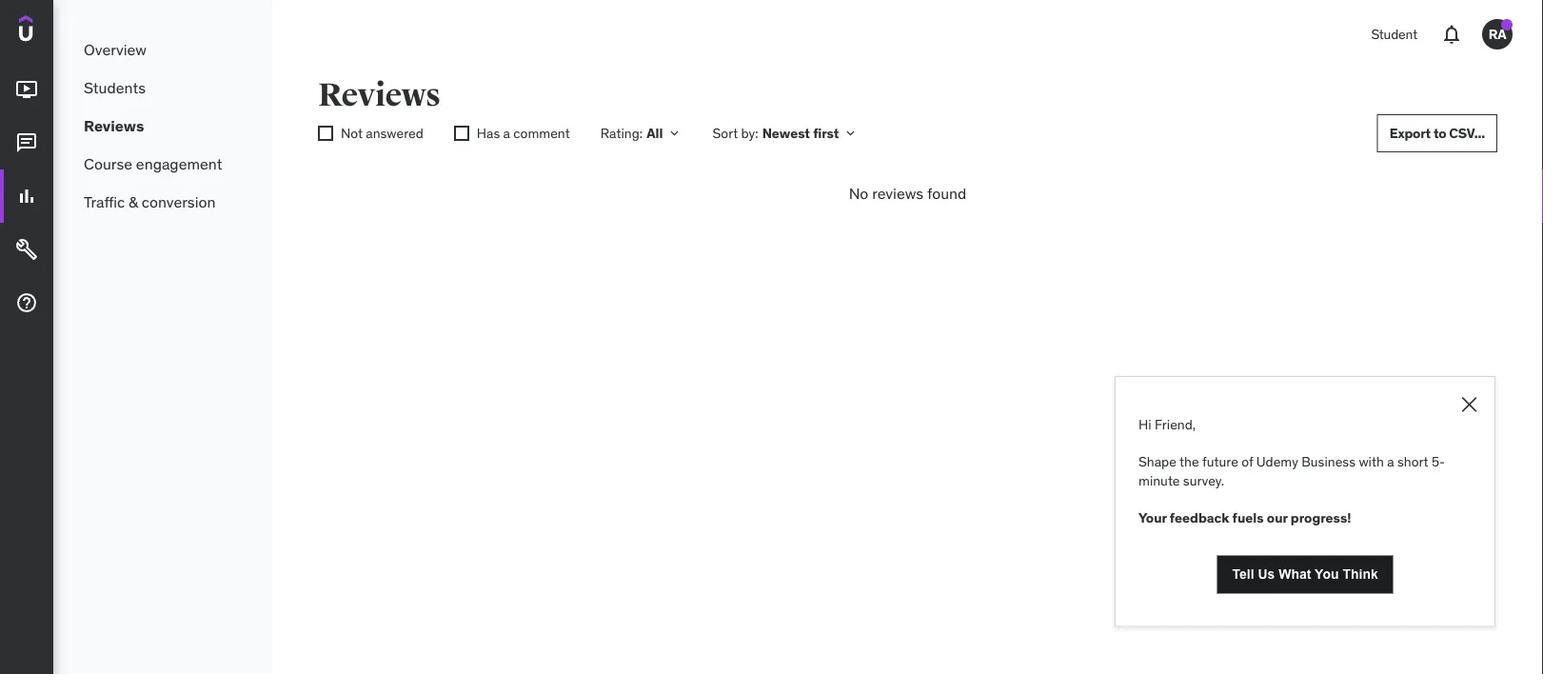 Task type: locate. For each thing, give the bounding box(es) containing it.
1 horizontal spatial reviews
[[318, 75, 441, 115]]

students link
[[53, 69, 272, 107]]

5-
[[1432, 453, 1446, 470]]

what
[[1279, 567, 1312, 582]]

reviews down students
[[84, 116, 144, 135]]

course engagement link
[[53, 145, 272, 183]]

hi
[[1139, 416, 1152, 433]]

answered
[[366, 124, 424, 142]]

student
[[1372, 25, 1418, 43]]

× button
[[1460, 384, 1480, 420]]

0 horizontal spatial xsmall image
[[318, 126, 333, 141]]

medium image
[[15, 78, 38, 101], [15, 238, 38, 261]]

1 horizontal spatial a
[[1388, 453, 1395, 470]]

a
[[503, 124, 510, 142], [1388, 453, 1395, 470]]

no reviews found
[[849, 183, 967, 203]]

students
[[84, 77, 146, 97]]

0 vertical spatial medium image
[[15, 132, 38, 154]]

no
[[849, 183, 869, 203]]

engagement
[[136, 154, 222, 173]]

1 horizontal spatial xsmall image
[[454, 126, 469, 141]]

all
[[647, 124, 663, 142]]

hi friend,
[[1139, 416, 1196, 433]]

has a comment
[[477, 124, 570, 142]]

found
[[928, 183, 967, 203]]

export to csv... button
[[1378, 114, 1498, 152]]

medium image
[[15, 132, 38, 154], [15, 185, 38, 208], [15, 292, 38, 314]]

udemy image
[[19, 15, 106, 48]]

xsmall image
[[667, 126, 682, 141]]

ra
[[1489, 25, 1507, 42]]

you have alerts image
[[1502, 19, 1513, 30]]

xsmall image right first
[[843, 126, 859, 141]]

xsmall image
[[843, 126, 859, 141], [318, 126, 333, 141], [454, 126, 469, 141]]

of
[[1242, 453, 1254, 470]]

feedback
[[1170, 509, 1230, 526]]

0 vertical spatial reviews
[[318, 75, 441, 115]]

0 vertical spatial medium image
[[15, 78, 38, 101]]

csv...
[[1450, 124, 1486, 142]]

2 vertical spatial medium image
[[15, 292, 38, 314]]

1 vertical spatial medium image
[[15, 238, 38, 261]]

a right has
[[503, 124, 510, 142]]

reviews up not answered
[[318, 75, 441, 115]]

shape the future of udemy business with a short 5- minute survey.
[[1139, 453, 1446, 489]]

0 horizontal spatial reviews
[[84, 116, 144, 135]]

xsmall image left not
[[318, 126, 333, 141]]

by:
[[742, 124, 759, 142]]

3 xsmall image from the left
[[454, 126, 469, 141]]

not answered
[[341, 124, 424, 142]]

reviews
[[318, 75, 441, 115], [84, 116, 144, 135]]

2 horizontal spatial xsmall image
[[843, 126, 859, 141]]

0 horizontal spatial a
[[503, 124, 510, 142]]

2 xsmall image from the left
[[318, 126, 333, 141]]

1 vertical spatial medium image
[[15, 185, 38, 208]]

rating: all
[[601, 124, 663, 142]]

us
[[1259, 567, 1276, 582]]

tell
[[1233, 567, 1255, 582]]

0 vertical spatial a
[[503, 124, 510, 142]]

xsmall image left has
[[454, 126, 469, 141]]

traffic & conversion
[[84, 192, 216, 211]]

1 vertical spatial a
[[1388, 453, 1395, 470]]

export
[[1390, 124, 1432, 142]]

overview
[[84, 39, 147, 59]]

sort
[[713, 124, 738, 142]]

a right 'with'
[[1388, 453, 1395, 470]]



Task type: vqa. For each thing, say whether or not it's contained in the screenshot.
2023
no



Task type: describe. For each thing, give the bounding box(es) containing it.
udemy
[[1257, 453, 1299, 470]]

to
[[1434, 124, 1447, 142]]

reviews
[[873, 183, 924, 203]]

notifications image
[[1441, 23, 1464, 46]]

xsmall image for has a comment
[[454, 126, 469, 141]]

traffic
[[84, 192, 125, 211]]

rating:
[[601, 124, 643, 142]]

has
[[477, 124, 500, 142]]

a inside shape the future of udemy business with a short 5- minute survey.
[[1388, 453, 1395, 470]]

shape
[[1139, 453, 1177, 470]]

comment
[[514, 124, 570, 142]]

friend,
[[1155, 416, 1196, 433]]

your
[[1139, 509, 1167, 526]]

2 medium image from the top
[[15, 238, 38, 261]]

the
[[1180, 453, 1200, 470]]

with
[[1359, 453, 1385, 470]]

1 xsmall image from the left
[[843, 126, 859, 141]]

ra link
[[1475, 11, 1521, 57]]

reviews link
[[53, 107, 272, 145]]

not
[[341, 124, 363, 142]]

fuels
[[1233, 509, 1264, 526]]

minute
[[1139, 472, 1181, 489]]

student link
[[1360, 11, 1430, 57]]

course
[[84, 154, 132, 173]]

tell us what you think button
[[1218, 556, 1394, 594]]

xsmall image for not answered
[[318, 126, 333, 141]]

×
[[1460, 384, 1480, 420]]

newest
[[763, 124, 811, 142]]

future
[[1203, 453, 1239, 470]]

traffic & conversion link
[[53, 183, 272, 221]]

overview link
[[53, 30, 272, 69]]

think
[[1343, 567, 1379, 582]]

conversion
[[142, 192, 216, 211]]

1 medium image from the top
[[15, 132, 38, 154]]

you
[[1315, 567, 1340, 582]]

our
[[1267, 509, 1288, 526]]

survey.
[[1184, 472, 1225, 489]]

tell us what you think
[[1233, 567, 1379, 582]]

short
[[1398, 453, 1429, 470]]

3 medium image from the top
[[15, 292, 38, 314]]

1 medium image from the top
[[15, 78, 38, 101]]

&
[[129, 192, 138, 211]]

first
[[813, 124, 839, 142]]

course engagement
[[84, 154, 222, 173]]

2 medium image from the top
[[15, 185, 38, 208]]

your feedback fuels our progress!
[[1139, 509, 1355, 526]]

× dialog
[[1115, 376, 1496, 627]]

progress!
[[1291, 509, 1352, 526]]

sort by: newest first
[[713, 124, 839, 142]]

1 vertical spatial reviews
[[84, 116, 144, 135]]

export to csv...
[[1390, 124, 1486, 142]]

business
[[1302, 453, 1356, 470]]



